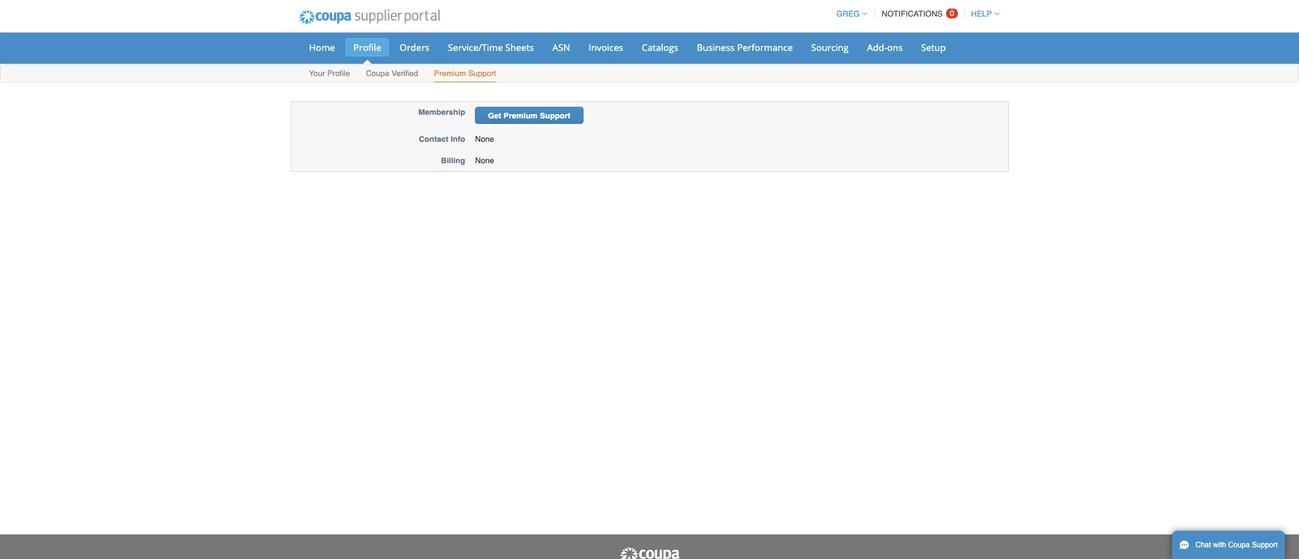 Task type: locate. For each thing, give the bounding box(es) containing it.
home link
[[301, 38, 343, 56]]

service/time sheets
[[448, 41, 534, 53]]

catalogs link
[[634, 38, 687, 56]]

membership get premium support
[[419, 107, 571, 120]]

premium down service/time
[[434, 69, 466, 78]]

ons
[[888, 41, 903, 53]]

with
[[1214, 541, 1227, 549]]

2 vertical spatial support
[[1253, 541, 1278, 549]]

navigation
[[831, 2, 1000, 26]]

coupa inside the chat with coupa support button
[[1229, 541, 1251, 549]]

premium support
[[434, 69, 496, 78]]

chat with coupa support button
[[1173, 531, 1286, 559]]

2 none from the top
[[475, 156, 494, 165]]

none right the billing on the left of page
[[475, 156, 494, 165]]

1 vertical spatial support
[[540, 111, 571, 120]]

1 horizontal spatial premium
[[504, 111, 538, 120]]

support right get
[[540, 111, 571, 120]]

0 vertical spatial profile
[[354, 41, 381, 53]]

profile right your in the left of the page
[[327, 69, 350, 78]]

setup link
[[914, 38, 954, 56]]

0 horizontal spatial profile
[[327, 69, 350, 78]]

contact
[[419, 134, 449, 144]]

1 vertical spatial none
[[475, 156, 494, 165]]

1 vertical spatial coupa
[[1229, 541, 1251, 549]]

add-
[[868, 41, 888, 53]]

billing
[[441, 156, 466, 165]]

add-ons
[[868, 41, 903, 53]]

sourcing link
[[804, 38, 857, 56]]

none for contact info
[[475, 134, 494, 144]]

support for membership
[[540, 111, 571, 120]]

support inside button
[[1253, 541, 1278, 549]]

1 vertical spatial premium
[[504, 111, 538, 120]]

0 horizontal spatial premium
[[434, 69, 466, 78]]

1 vertical spatial coupa supplier portal image
[[619, 547, 681, 559]]

notifications 0
[[882, 9, 955, 18]]

home
[[309, 41, 335, 53]]

greg link
[[831, 9, 868, 18]]

1 horizontal spatial coupa
[[1229, 541, 1251, 549]]

2 horizontal spatial support
[[1253, 541, 1278, 549]]

orders link
[[392, 38, 438, 56]]

0
[[950, 9, 955, 18]]

premium right get
[[504, 111, 538, 120]]

coupa verified link
[[365, 66, 419, 82]]

none
[[475, 134, 494, 144], [475, 156, 494, 165]]

profile up coupa verified
[[354, 41, 381, 53]]

support right with
[[1253, 541, 1278, 549]]

0 vertical spatial premium
[[434, 69, 466, 78]]

asn link
[[545, 38, 579, 56]]

business
[[697, 41, 735, 53]]

1 none from the top
[[475, 134, 494, 144]]

1 vertical spatial profile
[[327, 69, 350, 78]]

1 horizontal spatial coupa supplier portal image
[[619, 547, 681, 559]]

none down get
[[475, 134, 494, 144]]

1 horizontal spatial support
[[540, 111, 571, 120]]

premium inside "membership get premium support"
[[504, 111, 538, 120]]

1 horizontal spatial profile
[[354, 41, 381, 53]]

asn
[[553, 41, 571, 53]]

profile
[[354, 41, 381, 53], [327, 69, 350, 78]]

support down service/time
[[468, 69, 496, 78]]

coupa left verified
[[366, 69, 390, 78]]

coupa right with
[[1229, 541, 1251, 549]]

invoices link
[[581, 38, 632, 56]]

setup
[[922, 41, 946, 53]]

premium
[[434, 69, 466, 78], [504, 111, 538, 120]]

0 vertical spatial coupa
[[366, 69, 390, 78]]

support inside "membership get premium support"
[[540, 111, 571, 120]]

coupa supplier portal image
[[291, 2, 449, 33], [619, 547, 681, 559]]

coupa
[[366, 69, 390, 78], [1229, 541, 1251, 549]]

verified
[[392, 69, 418, 78]]

support
[[468, 69, 496, 78], [540, 111, 571, 120], [1253, 541, 1278, 549]]

greg
[[837, 9, 860, 18]]

0 vertical spatial coupa supplier portal image
[[291, 2, 449, 33]]

0 vertical spatial support
[[468, 69, 496, 78]]

0 horizontal spatial coupa
[[366, 69, 390, 78]]

premium inside premium support link
[[434, 69, 466, 78]]

premium support link
[[434, 66, 497, 82]]

0 vertical spatial none
[[475, 134, 494, 144]]

profile inside profile link
[[354, 41, 381, 53]]

add-ons link
[[860, 38, 911, 56]]

help link
[[966, 9, 1000, 18]]



Task type: describe. For each thing, give the bounding box(es) containing it.
support for chat
[[1253, 541, 1278, 549]]

chat
[[1196, 541, 1212, 549]]

contact info
[[419, 134, 466, 144]]

orders
[[400, 41, 430, 53]]

sourcing
[[812, 41, 849, 53]]

service/time
[[448, 41, 503, 53]]

sheets
[[506, 41, 534, 53]]

0 horizontal spatial coupa supplier portal image
[[291, 2, 449, 33]]

your profile
[[309, 69, 350, 78]]

info
[[451, 134, 466, 144]]

profile inside your profile link
[[327, 69, 350, 78]]

help
[[972, 9, 992, 18]]

profile link
[[346, 38, 389, 56]]

coupa inside "link"
[[366, 69, 390, 78]]

0 horizontal spatial support
[[468, 69, 496, 78]]

get
[[488, 111, 502, 120]]

none for billing
[[475, 156, 494, 165]]

chat with coupa support
[[1196, 541, 1278, 549]]

service/time sheets link
[[440, 38, 542, 56]]

performance
[[737, 41, 793, 53]]

business performance link
[[689, 38, 801, 56]]

coupa verified
[[366, 69, 418, 78]]

catalogs
[[642, 41, 679, 53]]

invoices
[[589, 41, 624, 53]]

get premium support button
[[475, 107, 584, 124]]

notifications
[[882, 9, 943, 18]]

business performance
[[697, 41, 793, 53]]

your
[[309, 69, 325, 78]]

navigation containing notifications 0
[[831, 2, 1000, 26]]

your profile link
[[309, 66, 351, 82]]

membership
[[419, 107, 466, 117]]



Task type: vqa. For each thing, say whether or not it's contained in the screenshot.
first at the top of page
no



